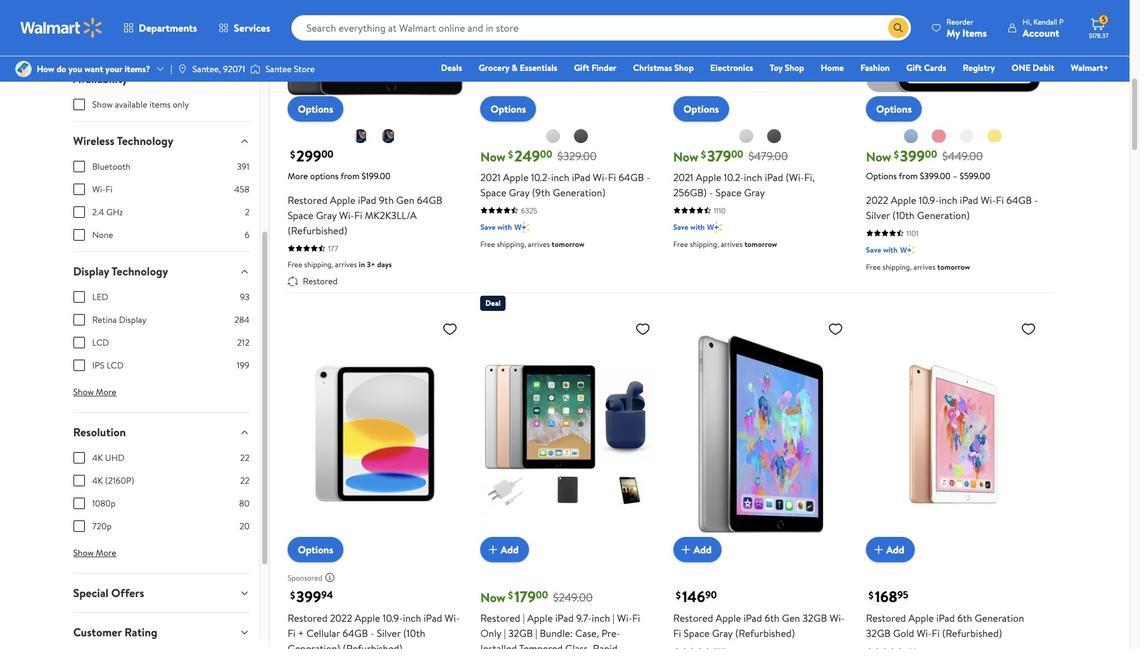 Task type: locate. For each thing, give the bounding box(es) containing it.
free shipping, arrives tomorrow down 1110
[[674, 239, 778, 250]]

technology for display technology
[[112, 264, 168, 280]]

1 horizontal spatial with
[[691, 222, 705, 232]]

10.2- up (9th
[[531, 170, 551, 184]]

options up sponsored
[[298, 543, 333, 557]]

restored inside restored apple ipad 6th gen 32gb wi- fi space gray (refurbished)
[[674, 612, 713, 626]]

gift
[[574, 61, 590, 74], [907, 61, 922, 74]]

account
[[1023, 26, 1060, 40]]

00 left $329.00
[[540, 147, 553, 161]]

10.2- for 249
[[531, 170, 551, 184]]

$
[[290, 148, 295, 162], [508, 148, 513, 162], [701, 148, 706, 162], [894, 148, 899, 162], [290, 589, 295, 603], [508, 589, 513, 603], [676, 589, 681, 603], [869, 589, 874, 603]]

1 horizontal spatial  image
[[250, 63, 260, 75]]

gray up 6325
[[509, 186, 530, 199]]

(wi-
[[786, 170, 805, 184]]

shop right christmas
[[675, 61, 694, 74]]

0 vertical spatial 4k
[[92, 452, 103, 465]]

gray up 177
[[316, 208, 337, 222]]

show available items only
[[92, 98, 189, 111]]

walmart plus image for 379
[[708, 221, 723, 234]]

0 horizontal spatial display
[[73, 264, 109, 280]]

generation) inside restored 2022 apple 10.9-inch ipad wi- fi + cellular 64gb - silver (10th generation) (refurbished)
[[288, 642, 340, 650]]

4k left uhd
[[92, 452, 103, 465]]

00 inside now $ 399 00 $449.00 options from $399.00 – $599.00
[[925, 147, 938, 161]]

1 horizontal spatial free shipping, arrives tomorrow
[[674, 239, 778, 250]]

mk2k3ll/a
[[365, 208, 417, 222]]

show more button down ips
[[63, 382, 127, 402]]

display technology tab
[[63, 252, 260, 291]]

walmart plus image
[[515, 221, 530, 234], [708, 221, 723, 234], [901, 244, 915, 257]]

free for $479.00
[[674, 239, 688, 250]]

1 show more from the top
[[73, 386, 116, 399]]

tomorrow for 379
[[745, 239, 778, 250]]

2 show more from the top
[[73, 547, 116, 560]]

2 show more button from the top
[[63, 543, 127, 563]]

gray down the 90 at bottom
[[712, 627, 733, 641]]

display up led
[[73, 264, 109, 280]]

how
[[37, 63, 54, 75]]

walmart plus image down 1101
[[901, 244, 915, 257]]

1 space gray image from the left
[[381, 128, 396, 144]]

0 horizontal spatial with
[[498, 222, 512, 232]]

1 silver image from the left
[[353, 128, 368, 144]]

$ inside now $ 399 00 $449.00 options from $399.00 – $599.00
[[894, 148, 899, 162]]

restored down 168
[[866, 612, 906, 626]]

- inside restored 2022 apple 10.9-inch ipad wi- fi + cellular 64gb - silver (10th generation) (refurbished)
[[371, 627, 375, 641]]

silver image up $449.00 at the right of page
[[960, 128, 975, 144]]

from left $399.00
[[899, 170, 918, 182]]

None checkbox
[[73, 161, 85, 172], [73, 184, 85, 195], [73, 229, 85, 241], [73, 292, 85, 303], [73, 314, 85, 326], [73, 337, 85, 349], [73, 453, 85, 464], [73, 475, 85, 487], [73, 498, 85, 510], [73, 521, 85, 532], [73, 161, 85, 172], [73, 184, 85, 195], [73, 229, 85, 241], [73, 292, 85, 303], [73, 314, 85, 326], [73, 337, 85, 349], [73, 453, 85, 464], [73, 475, 85, 487], [73, 498, 85, 510], [73, 521, 85, 532]]

1 vertical spatial technology
[[112, 264, 168, 280]]

arrives down 6325
[[528, 239, 550, 250]]

offers
[[111, 586, 144, 602]]

gray down $479.00
[[744, 186, 765, 199]]

0 vertical spatial lcd
[[92, 337, 109, 349]]

 image right 92071
[[250, 63, 260, 75]]

168
[[875, 586, 898, 608]]

0 horizontal spatial 2022
[[330, 612, 352, 626]]

apple inside now $ 249 00 $329.00 2021 apple 10.2-inch ipad wi-fi 64gb - space gray (9th generation)
[[503, 170, 529, 184]]

space up 1110
[[716, 186, 742, 199]]

toy
[[770, 61, 783, 74]]

tomorrow for 249
[[552, 239, 585, 250]]

1 horizontal spatial 6th
[[958, 612, 973, 626]]

free shipping, arrives tomorrow down 6325
[[481, 239, 585, 250]]

2 horizontal spatial silver image
[[960, 128, 975, 144]]

arrives for $479.00
[[721, 239, 743, 250]]

now inside now $ 249 00 $329.00 2021 apple 10.2-inch ipad wi-fi 64gb - space gray (9th generation)
[[481, 148, 506, 165]]

pre-
[[602, 627, 621, 641]]

special offers tab
[[63, 574, 260, 613]]

options link for $329.00
[[481, 96, 537, 121]]

now $ 399 00 $449.00 options from $399.00 – $599.00
[[866, 145, 991, 182]]

free for 299
[[288, 259, 302, 270]]

0 horizontal spatial 10.2-
[[531, 170, 551, 184]]

0 vertical spatial technology
[[117, 133, 173, 149]]

$ inside $ 399 94
[[290, 589, 295, 603]]

2021 inside the now $ 379 00 $479.00 2021 apple 10.2-inch ipad (wi-fi, 256gb) - space gray
[[674, 170, 694, 184]]

0 horizontal spatial generation)
[[288, 642, 340, 650]]

ips
[[92, 359, 105, 372]]

1 vertical spatial show
[[73, 386, 94, 399]]

2022 down now $ 399 00 $449.00 options from $399.00 – $599.00
[[866, 193, 889, 207]]

technology down show available items only
[[117, 133, 173, 149]]

restored inside now $ 179 00 $249.00 restored | apple ipad 9.7-inch | wi-fi only | 32gb | bundle: case, pre- installed tempered glass, rap
[[481, 612, 521, 626]]

0 horizontal spatial 32gb
[[509, 627, 533, 641]]

gift left the cards
[[907, 61, 922, 74]]

options for 299
[[298, 102, 333, 116]]

options link up sponsored
[[288, 538, 344, 563]]

show down 720p
[[73, 547, 94, 560]]

- inside the now $ 379 00 $479.00 2021 apple 10.2-inch ipad (wi-fi, 256gb) - space gray
[[710, 186, 714, 199]]

shipping, down 1110
[[690, 239, 719, 250]]

(10th inside 2022 apple 10.9-inch ipad wi-fi 64gb - silver (10th generation)
[[893, 208, 915, 222]]

 image left santee,
[[177, 64, 188, 74]]

space gray image up $479.00
[[767, 128, 782, 144]]

free for $329.00
[[481, 239, 495, 250]]

1101
[[907, 228, 919, 239]]

display technology group
[[73, 291, 250, 382]]

199
[[237, 359, 250, 372]]

now inside now $ 399 00 $449.00 options from $399.00 – $599.00
[[866, 148, 892, 165]]

add up 179
[[501, 543, 519, 557]]

1 horizontal spatial (10th
[[893, 208, 915, 222]]

0 vertical spatial 2022
[[866, 193, 889, 207]]

show down ips
[[73, 386, 94, 399]]

options
[[298, 102, 333, 116], [491, 102, 526, 116], [684, 102, 719, 116], [877, 102, 912, 116], [866, 170, 897, 182], [298, 543, 333, 557]]

generation) down $329.00
[[553, 186, 606, 199]]

2 2021 from the left
[[674, 170, 694, 184]]

32gb
[[803, 612, 828, 626], [509, 627, 533, 641], [866, 627, 891, 641]]

options link down &
[[481, 96, 537, 121]]

silver image for 299
[[353, 128, 368, 144]]

gen inside restored apple ipad 9th gen 64gb space gray wi-fi mk2k3ll/a (refurbished)
[[396, 193, 415, 207]]

3 silver image from the left
[[960, 128, 975, 144]]

silver inside 2022 apple 10.9-inch ipad wi-fi 64gb - silver (10th generation)
[[866, 208, 890, 222]]

(9th
[[532, 186, 551, 199]]

arrives left in
[[335, 259, 357, 270]]

retina
[[92, 314, 117, 326]]

6th inside restored apple ipad 6th generation 32gb gold wi-fi (refurbished)
[[958, 612, 973, 626]]

399 down blue image
[[901, 145, 925, 166]]

add button for 168
[[866, 538, 915, 563]]

wireless technology tab
[[63, 122, 260, 160]]

options down &
[[491, 102, 526, 116]]

restored for restored apple ipad 6th generation 32gb gold wi-fi (refurbished)
[[866, 612, 906, 626]]

show right show available items only checkbox
[[92, 98, 113, 111]]

1 horizontal spatial from
[[899, 170, 918, 182]]

from right options
[[341, 170, 360, 182]]

add up the 90 at bottom
[[694, 543, 712, 557]]

wi- inside restored apple ipad 6th gen 32gb wi- fi space gray (refurbished)
[[830, 612, 845, 626]]

gray inside restored apple ipad 9th gen 64gb space gray wi-fi mk2k3ll/a (refurbished)
[[316, 208, 337, 222]]

restored up only
[[481, 612, 521, 626]]

gen for mk2k3ll/a
[[396, 193, 415, 207]]

show more button down 720p
[[63, 543, 127, 563]]

1 horizontal spatial 10.9-
[[919, 193, 940, 207]]

(10th
[[893, 208, 915, 222], [403, 627, 426, 641]]

space left (9th
[[481, 186, 507, 199]]

apple
[[503, 170, 529, 184], [696, 170, 722, 184], [330, 193, 356, 207], [891, 193, 917, 207], [355, 612, 380, 626], [527, 612, 553, 626], [716, 612, 742, 626], [909, 612, 934, 626]]

0 vertical spatial more
[[288, 170, 308, 182]]

shop for toy shop
[[785, 61, 805, 74]]

deals
[[441, 61, 462, 74]]

shipping, for 299
[[304, 259, 333, 270]]

10.2- inside the now $ 379 00 $479.00 2021 apple 10.2-inch ipad (wi-fi, 256gb) - space gray
[[724, 170, 744, 184]]

restored inside restored 2022 apple 10.9-inch ipad wi- fi + cellular 64gb - silver (10th generation) (refurbished)
[[288, 612, 328, 626]]

0 horizontal spatial from
[[341, 170, 360, 182]]

00 down silver image
[[732, 147, 744, 161]]

shipping, for $479.00
[[690, 239, 719, 250]]

1 vertical spatial 399
[[297, 586, 321, 608]]

technology inside dropdown button
[[117, 133, 173, 149]]

4k for 4k uhd
[[92, 452, 103, 465]]

lcd up ips
[[92, 337, 109, 349]]

0 horizontal spatial space gray image
[[381, 128, 396, 144]]

availability button
[[63, 60, 260, 98]]

2
[[245, 206, 250, 219]]

1 horizontal spatial walmart plus image
[[708, 221, 723, 234]]

apple inside 2022 apple 10.9-inch ipad wi-fi 64gb - silver (10th generation)
[[891, 193, 917, 207]]

one debit link
[[1006, 61, 1061, 75]]

00 up options
[[321, 147, 334, 161]]

more down ips lcd
[[96, 386, 116, 399]]

3 add button from the left
[[866, 538, 915, 563]]

1 vertical spatial more
[[96, 386, 116, 399]]

64gb inside restored 2022 apple 10.9-inch ipad wi- fi + cellular 64gb - silver (10th generation) (refurbished)
[[343, 627, 368, 641]]

1 horizontal spatial tomorrow
[[745, 239, 778, 250]]

technology down none
[[112, 264, 168, 280]]

generation) down cellular
[[288, 642, 340, 650]]

1 horizontal spatial gen
[[782, 612, 800, 626]]

fi inside restored apple ipad 6th gen 32gb wi- fi space gray (refurbished)
[[674, 627, 682, 641]]

silver image left space gray image
[[546, 128, 561, 144]]

technology for wireless technology
[[117, 133, 173, 149]]

space gray image
[[381, 128, 396, 144], [767, 128, 782, 144]]

2 horizontal spatial 32gb
[[866, 627, 891, 641]]

|
[[171, 63, 172, 75], [523, 612, 525, 626], [613, 612, 615, 626], [504, 627, 506, 641], [536, 627, 538, 641]]

0 vertical spatial 10.9-
[[919, 193, 940, 207]]

save
[[481, 222, 496, 232], [674, 222, 689, 232], [866, 244, 882, 255]]

1 vertical spatial 10.9-
[[383, 612, 403, 626]]

now $ 179 00 $249.00 restored | apple ipad 9.7-inch | wi-fi only | 32gb | bundle: case, pre- installed tempered glass, rap
[[481, 586, 654, 650]]

silver image up $199.00
[[353, 128, 368, 144]]

(refurbished)
[[288, 224, 348, 237], [736, 627, 795, 641], [943, 627, 1003, 641], [343, 642, 403, 650]]

64gb inside 2022 apple 10.9-inch ipad wi-fi 64gb - silver (10th generation)
[[1007, 193, 1032, 207]]

1 vertical spatial show more
[[73, 547, 116, 560]]

4k left (2160p)
[[92, 475, 103, 487]]

2021 for 249
[[481, 170, 501, 184]]

$ inside now $ 249 00 $329.00 2021 apple 10.2-inch ipad wi-fi 64gb - space gray (9th generation)
[[508, 148, 513, 162]]

0 horizontal spatial add to cart image
[[486, 543, 501, 558]]

apple inside the now $ 379 00 $479.00 2021 apple 10.2-inch ipad (wi-fi, 256gb) - space gray
[[696, 170, 722, 184]]

1 horizontal spatial 10.2-
[[724, 170, 744, 184]]

0 horizontal spatial add button
[[481, 538, 529, 563]]

gen inside restored apple ipad 6th gen 32gb wi- fi space gray (refurbished)
[[782, 612, 800, 626]]

Show available items only checkbox
[[73, 99, 85, 110]]

fi inside restored apple ipad 6th generation 32gb gold wi-fi (refurbished)
[[932, 627, 940, 641]]

3 add from the left
[[887, 543, 905, 557]]

(2160p)
[[105, 475, 134, 487]]

options left $399.00
[[866, 170, 897, 182]]

gift finder
[[574, 61, 617, 74]]

add to favorites list, restored apple ipad 6th gen 32gb wi-fi space gray (refurbished) image
[[828, 321, 844, 337]]

0 horizontal spatial save with
[[481, 222, 512, 232]]

more down 720p
[[96, 547, 116, 560]]

1 6th from the left
[[765, 612, 780, 626]]

1 from from the left
[[341, 170, 360, 182]]

 image for santee, 92071
[[177, 64, 188, 74]]

add
[[501, 543, 519, 557], [694, 543, 712, 557], [887, 543, 905, 557]]

22 for 4k uhd
[[240, 452, 250, 465]]

display right "retina" on the left
[[119, 314, 147, 326]]

2 6th from the left
[[958, 612, 973, 626]]

1 horizontal spatial add button
[[674, 538, 722, 563]]

1 horizontal spatial shop
[[785, 61, 805, 74]]

10.2- down 379
[[724, 170, 744, 184]]

options link down the store
[[288, 96, 344, 121]]

wi- inside wireless technology group
[[92, 183, 106, 196]]

options up 379
[[684, 102, 719, 116]]

space down the $ 146 90
[[684, 627, 710, 641]]

shop
[[675, 61, 694, 74], [785, 61, 805, 74]]

reorder
[[947, 16, 974, 27]]

restored up the +
[[288, 612, 328, 626]]

0 horizontal spatial silver
[[377, 627, 401, 641]]

silver image
[[353, 128, 368, 144], [546, 128, 561, 144], [960, 128, 975, 144]]

00 inside now $ 179 00 $249.00 restored | apple ipad 9.7-inch | wi-fi only | 32gb | bundle: case, pre- installed tempered glass, rap
[[536, 589, 548, 603]]

resolution button
[[63, 413, 260, 452]]

free shipping, arrives tomorrow for 249
[[481, 239, 585, 250]]

ipad inside the now $ 379 00 $479.00 2021 apple 10.2-inch ipad (wi-fi, 256gb) - space gray
[[765, 170, 784, 184]]

ipad inside now $ 179 00 $249.00 restored | apple ipad 9.7-inch | wi-fi only | 32gb | bundle: case, pre- installed tempered glass, rap
[[555, 612, 574, 626]]

show more down 720p
[[73, 547, 116, 560]]

restored apple ipad 9th gen 64gb space gray wi-fi mk2k3ll/a (refurbished)
[[288, 193, 443, 237]]

now $ 379 00 $479.00 2021 apple 10.2-inch ipad (wi-fi, 256gb) - space gray
[[674, 145, 815, 199]]

1 horizontal spatial generation)
[[553, 186, 606, 199]]

0 horizontal spatial add
[[501, 543, 519, 557]]

gift for gift finder
[[574, 61, 590, 74]]

(refurbished) inside restored apple ipad 6th generation 32gb gold wi-fi (refurbished)
[[943, 627, 1003, 641]]

0 vertical spatial 22
[[240, 452, 250, 465]]

0 vertical spatial display
[[73, 264, 109, 280]]

inch inside 2022 apple 10.9-inch ipad wi-fi 64gb - silver (10th generation)
[[940, 193, 958, 207]]

only
[[173, 98, 189, 111]]

1 vertical spatial silver
[[377, 627, 401, 641]]

1 horizontal spatial 399
[[901, 145, 925, 166]]

show more for resolution
[[73, 547, 116, 560]]

technology
[[117, 133, 173, 149], [112, 264, 168, 280]]

fi inside restored apple ipad 9th gen 64gb space gray wi-fi mk2k3ll/a (refurbished)
[[354, 208, 362, 222]]

2 add from the left
[[694, 543, 712, 557]]

1 vertical spatial generation)
[[917, 208, 970, 222]]

10.9- inside restored 2022 apple 10.9-inch ipad wi- fi + cellular 64gb - silver (10th generation) (refurbished)
[[383, 612, 403, 626]]

generation) inside 2022 apple 10.9-inch ipad wi-fi 64gb - silver (10th generation)
[[917, 208, 970, 222]]

0 horizontal spatial tomorrow
[[552, 239, 585, 250]]

2021 apple 10.2-inch ipad wi-fi 64gb - space gray (9th generation) image
[[481, 0, 656, 111]]

0 vertical spatial silver
[[866, 208, 890, 222]]

1 horizontal spatial gift
[[907, 61, 922, 74]]

christmas
[[633, 61, 672, 74]]

restored down 146 at the bottom right
[[674, 612, 713, 626]]

10.2- inside now $ 249 00 $329.00 2021 apple 10.2-inch ipad wi-fi 64gb - space gray (9th generation)
[[531, 170, 551, 184]]

registry
[[963, 61, 996, 74]]

1 horizontal spatial 2022
[[866, 193, 889, 207]]

restored down free shipping, arrives in 3+ days
[[303, 275, 338, 288]]

1 vertical spatial 4k
[[92, 475, 103, 487]]

wireless technology button
[[63, 122, 260, 160]]

00 inside $ 299 00
[[321, 147, 334, 161]]

1 horizontal spatial 32gb
[[803, 612, 828, 626]]

apple inside restored apple ipad 9th gen 64gb space gray wi-fi mk2k3ll/a (refurbished)
[[330, 193, 356, 207]]

0 vertical spatial gen
[[396, 193, 415, 207]]

ipad inside restored apple ipad 6th generation 32gb gold wi-fi (refurbished)
[[937, 612, 955, 626]]

1 horizontal spatial 2021
[[674, 170, 694, 184]]

ipad inside restored 2022 apple 10.9-inch ipad wi- fi + cellular 64gb - silver (10th generation) (refurbished)
[[424, 612, 442, 626]]

options for $329.00
[[491, 102, 526, 116]]

restored | apple ipad 9.7-inch | wi-fi only | 32gb | bundle: case, pre-installed tempered glass, rapid charger, bluetooth/wireless airbuds by certified 2 day express image
[[481, 316, 656, 553]]

1 show more button from the top
[[63, 382, 127, 402]]

1 vertical spatial show more button
[[63, 543, 127, 563]]

80
[[239, 498, 250, 510]]

2 horizontal spatial generation)
[[917, 208, 970, 222]]

0 horizontal spatial 6th
[[765, 612, 780, 626]]

walmart plus image for 249
[[515, 221, 530, 234]]

generation)
[[553, 186, 606, 199], [917, 208, 970, 222], [288, 642, 340, 650]]

walmart plus image down 1110
[[708, 221, 723, 234]]

restored down options
[[288, 193, 328, 207]]

2 horizontal spatial add button
[[866, 538, 915, 563]]

1 gift from the left
[[574, 61, 590, 74]]

| up installed
[[504, 627, 506, 641]]

1 10.2- from the left
[[531, 170, 551, 184]]

silver
[[866, 208, 890, 222], [377, 627, 401, 641]]

1 horizontal spatial add
[[694, 543, 712, 557]]

options down the store
[[298, 102, 333, 116]]

options link for 399
[[288, 538, 344, 563]]

1 horizontal spatial display
[[119, 314, 147, 326]]

options up blue image
[[877, 102, 912, 116]]

special offers button
[[63, 574, 260, 613]]

1 22 from the top
[[240, 452, 250, 465]]

lcd right ips
[[107, 359, 124, 372]]

shipping, down 1101
[[883, 262, 912, 272]]

0 horizontal spatial 10.9-
[[383, 612, 403, 626]]

services
[[234, 21, 270, 35]]

availability tab
[[63, 60, 260, 98]]

0 vertical spatial 399
[[901, 145, 925, 166]]

free shipping, arrives tomorrow
[[481, 239, 585, 250], [674, 239, 778, 250], [866, 262, 971, 272]]

2 shop from the left
[[785, 61, 805, 74]]

fi
[[608, 170, 616, 184], [106, 183, 113, 196], [996, 193, 1004, 207], [354, 208, 362, 222], [633, 612, 641, 626], [288, 627, 296, 641], [674, 627, 682, 641], [932, 627, 940, 641]]

None checkbox
[[73, 207, 85, 218], [73, 360, 85, 371], [73, 207, 85, 218], [73, 360, 85, 371]]

wi- inside restored apple ipad 9th gen 64gb space gray wi-fi mk2k3ll/a (refurbished)
[[339, 208, 354, 222]]

22 for 4k (2160p)
[[240, 475, 250, 487]]

0 vertical spatial (10th
[[893, 208, 915, 222]]

2 vertical spatial generation)
[[288, 642, 340, 650]]

free shipping, arrives in 3+ days
[[288, 259, 392, 270]]

options link up blue image
[[866, 96, 922, 121]]

hi, kendall p account
[[1023, 16, 1064, 40]]

kendall
[[1034, 16, 1058, 27]]

led
[[92, 291, 108, 304]]

1 horizontal spatial save with
[[674, 222, 705, 232]]

gen for (refurbished)
[[782, 612, 800, 626]]

1 vertical spatial 22
[[240, 475, 250, 487]]

with for 249
[[498, 222, 512, 232]]

technology inside dropdown button
[[112, 264, 168, 280]]

00 down pink 'icon'
[[925, 147, 938, 161]]

free shipping, arrives tomorrow down 1101
[[866, 262, 971, 272]]

now inside now $ 179 00 $249.00 restored | apple ipad 9.7-inch | wi-fi only | 32gb | bundle: case, pre- installed tempered glass, rap
[[481, 590, 506, 607]]

1 horizontal spatial space gray image
[[767, 128, 782, 144]]

0 vertical spatial generation)
[[553, 186, 606, 199]]

show for display technology
[[73, 386, 94, 399]]

0 horizontal spatial (10th
[[403, 627, 426, 641]]

2 horizontal spatial add
[[887, 543, 905, 557]]

1 vertical spatial display
[[119, 314, 147, 326]]

2 from from the left
[[899, 170, 918, 182]]

2 4k from the top
[[92, 475, 103, 487]]

fi inside now $ 249 00 $329.00 2021 apple 10.2-inch ipad wi-fi 64gb - space gray (9th generation)
[[608, 170, 616, 184]]

10.2-
[[531, 170, 551, 184], [724, 170, 744, 184]]

 image
[[15, 61, 32, 77]]

inch inside the now $ 379 00 $479.00 2021 apple 10.2-inch ipad (wi-fi, 256gb) - space gray
[[744, 170, 763, 184]]

$ inside the now $ 379 00 $479.00 2021 apple 10.2-inch ipad (wi-fi, 256gb) - space gray
[[701, 148, 706, 162]]

bluetooth
[[92, 160, 131, 173]]

add to favorites list, restored 2022 apple 10.9-inch ipad wi-fi + cellular 64gb - silver (10th generation) (refurbished) image
[[443, 321, 458, 337]]

| right items?
[[171, 63, 172, 75]]

$ 146 90
[[676, 586, 717, 608]]

blue image
[[904, 128, 919, 144]]

add button up 179
[[481, 538, 529, 563]]

6th
[[765, 612, 780, 626], [958, 612, 973, 626]]

| up tempered
[[536, 627, 538, 641]]

0 horizontal spatial walmart plus image
[[515, 221, 530, 234]]

0 horizontal spatial gift
[[574, 61, 590, 74]]

more down 299
[[288, 170, 308, 182]]

2 gift from the left
[[907, 61, 922, 74]]

options for $449.00
[[877, 102, 912, 116]]

1080p
[[92, 498, 116, 510]]

1 horizontal spatial add to cart image
[[872, 543, 887, 558]]

gray
[[509, 186, 530, 199], [744, 186, 765, 199], [316, 208, 337, 222], [712, 627, 733, 641]]

days
[[377, 259, 392, 270]]

space gray image up $199.00
[[381, 128, 396, 144]]

2 vertical spatial show
[[73, 547, 94, 560]]

departments
[[139, 21, 197, 35]]

| down 179
[[523, 612, 525, 626]]

2 add to cart image from the left
[[872, 543, 887, 558]]

2021 apple 10.2-inch ipad (wi-fi, 256gb) - space gray image
[[674, 0, 849, 111]]

show more down ips
[[73, 386, 116, 399]]

0 horizontal spatial save
[[481, 222, 496, 232]]

1 2021 from the left
[[481, 170, 501, 184]]

arrives down 1110
[[721, 239, 743, 250]]

00 for 179
[[536, 589, 548, 603]]

$199.00
[[362, 170, 391, 182]]

santee
[[266, 63, 292, 75]]

home link
[[815, 61, 850, 75]]

add button up $ 168 95
[[866, 538, 915, 563]]

free
[[481, 239, 495, 250], [674, 239, 688, 250], [288, 259, 302, 270], [866, 262, 881, 272]]

space gray image for $479.00
[[767, 128, 782, 144]]

00 left $249.00
[[536, 589, 548, 603]]

shop right "toy"
[[785, 61, 805, 74]]

apple inside restored apple ipad 6th generation 32gb gold wi-fi (refurbished)
[[909, 612, 934, 626]]

6th for 146
[[765, 612, 780, 626]]

00 inside now $ 249 00 $329.00 2021 apple 10.2-inch ipad wi-fi 64gb - space gray (9th generation)
[[540, 147, 553, 161]]

0 horizontal spatial 2021
[[481, 170, 501, 184]]

one debit
[[1012, 61, 1055, 74]]

save with for 379
[[674, 222, 705, 232]]

1 horizontal spatial silver
[[866, 208, 890, 222]]

add to favorites list, restored | apple ipad 9.7-inch | wi-fi only | 32gb | bundle: case, pre-installed tempered glass, rapid charger, bluetooth/wireless airbuds by certified 2 day express image
[[636, 321, 651, 337]]

 image
[[250, 63, 260, 75], [177, 64, 188, 74]]

add button up the $ 146 90
[[674, 538, 722, 563]]

now for 399
[[866, 148, 892, 165]]

add to cart image for restored apple ipad 6th generation 32gb gold wi-fi (refurbished) image
[[872, 543, 887, 558]]

1 horizontal spatial silver image
[[546, 128, 561, 144]]

1 vertical spatial gen
[[782, 612, 800, 626]]

walmart+
[[1071, 61, 1109, 74]]

display
[[73, 264, 109, 280], [119, 314, 147, 326]]

restored inside restored apple ipad 9th gen 64gb space gray wi-fi mk2k3ll/a (refurbished)
[[288, 193, 328, 207]]

shipping, down 177
[[304, 259, 333, 270]]

0 horizontal spatial gen
[[396, 193, 415, 207]]

0 horizontal spatial  image
[[177, 64, 188, 74]]

generation) up 1101
[[917, 208, 970, 222]]

$ inside the $ 146 90
[[676, 589, 681, 603]]

2 silver image from the left
[[546, 128, 561, 144]]

1 vertical spatial 2022
[[330, 612, 352, 626]]

wi- inside restored 2022 apple 10.9-inch ipad wi- fi + cellular 64gb - silver (10th generation) (refurbished)
[[445, 612, 460, 626]]

00
[[321, 147, 334, 161], [540, 147, 553, 161], [732, 147, 744, 161], [925, 147, 938, 161], [536, 589, 548, 603]]

2 space gray image from the left
[[767, 128, 782, 144]]

9.7-
[[576, 612, 592, 626]]

gift left finder
[[574, 61, 590, 74]]

add to cart image for restored | apple ipad 9.7-inch | wi-fi only | 32gb | bundle: case, pre-installed tempered glass, rapid charger, bluetooth/wireless airbuds by certified 2 day express image
[[486, 543, 501, 558]]

show more button
[[63, 382, 127, 402], [63, 543, 127, 563]]

0 horizontal spatial shop
[[675, 61, 694, 74]]

32gb inside restored apple ipad 6th gen 32gb wi- fi space gray (refurbished)
[[803, 612, 828, 626]]

shipping, down 6325
[[497, 239, 526, 250]]

show more for display technology
[[73, 386, 116, 399]]

1 4k from the top
[[92, 452, 103, 465]]

fi,
[[805, 170, 815, 184]]

1 horizontal spatial save
[[674, 222, 689, 232]]

gift cards link
[[901, 61, 952, 75]]

249
[[515, 145, 540, 166]]

add to cart image
[[486, 543, 501, 558], [872, 543, 887, 558]]

options inside now $ 399 00 $449.00 options from $399.00 – $599.00
[[866, 170, 897, 182]]

options link for 299
[[288, 96, 344, 121]]

p
[[1060, 16, 1064, 27]]

6th inside restored apple ipad 6th gen 32gb wi- fi space gray (refurbished)
[[765, 612, 780, 626]]

now inside the now $ 379 00 $479.00 2021 apple 10.2-inch ipad (wi-fi, 256gb) - space gray
[[674, 148, 699, 165]]

0 horizontal spatial free shipping, arrives tomorrow
[[481, 239, 585, 250]]

space down options
[[288, 208, 314, 222]]

2 22 from the top
[[240, 475, 250, 487]]

restored apple ipad 6th generation 32gb gold wi-fi (refurbished)
[[866, 612, 1025, 641]]

walmart plus image down 6325
[[515, 221, 530, 234]]

options link for $479.00
[[674, 96, 729, 121]]

5 $178.37
[[1090, 14, 1109, 40]]

1 shop from the left
[[675, 61, 694, 74]]

399 down sponsored
[[297, 586, 321, 608]]

add up 95
[[887, 543, 905, 557]]

2 10.2- from the left
[[724, 170, 744, 184]]

1 add to cart image from the left
[[486, 543, 501, 558]]

2 vertical spatial more
[[96, 547, 116, 560]]

restored inside restored apple ipad 6th generation 32gb gold wi-fi (refurbished)
[[866, 612, 906, 626]]

reorder my items
[[947, 16, 987, 40]]

2022 up cellular
[[330, 612, 352, 626]]

2 add button from the left
[[674, 538, 722, 563]]

options link up 379
[[674, 96, 729, 121]]

00 inside the now $ 379 00 $479.00 2021 apple 10.2-inch ipad (wi-fi, 256gb) - space gray
[[732, 147, 744, 161]]

1 vertical spatial (10th
[[403, 627, 426, 641]]

0 vertical spatial show more
[[73, 386, 116, 399]]

2021 inside now $ 249 00 $329.00 2021 apple 10.2-inch ipad wi-fi 64gb - space gray (9th generation)
[[481, 170, 501, 184]]

0 horizontal spatial silver image
[[353, 128, 368, 144]]

show more
[[73, 386, 116, 399], [73, 547, 116, 560]]

0 vertical spatial show more button
[[63, 382, 127, 402]]



Task type: vqa. For each thing, say whether or not it's contained in the screenshot.
Wireless
yes



Task type: describe. For each thing, give the bounding box(es) containing it.
restored for restored
[[303, 275, 338, 288]]

$449.00
[[943, 149, 984, 164]]

6325
[[521, 205, 538, 216]]

restored apple ipad 6th gen 32gb wi-fi space gray (refurbished) image
[[674, 316, 849, 553]]

wireless technology group
[[73, 160, 250, 252]]

$399.00
[[920, 170, 951, 182]]

customer rating tab
[[63, 614, 260, 650]]

0 vertical spatial show
[[92, 98, 113, 111]]

wireless
[[73, 133, 114, 149]]

customer
[[73, 625, 122, 641]]

32gb for 146
[[803, 612, 828, 626]]

space inside restored apple ipad 6th gen 32gb wi- fi space gray (refurbished)
[[684, 627, 710, 641]]

arrives down 1101
[[914, 262, 936, 272]]

restored apple ipad 9th gen 64gb space gray wi-fi mk2k3ll/a (refurbished) image
[[288, 0, 463, 111]]

arrives for 299
[[335, 259, 357, 270]]

2022 apple 10.9-inch ipad wi-fi 64gb - silver (10th generation)
[[866, 193, 1039, 222]]

00 for 249
[[540, 147, 553, 161]]

more for resolution
[[96, 547, 116, 560]]

silver image for $329.00
[[546, 128, 561, 144]]

2.4
[[92, 206, 104, 219]]

search icon image
[[894, 23, 904, 33]]

wireless technology
[[73, 133, 173, 149]]

2 horizontal spatial save
[[866, 244, 882, 255]]

gift finder link
[[568, 61, 623, 75]]

10.2- for 379
[[724, 170, 744, 184]]

display inside dropdown button
[[73, 264, 109, 280]]

| up pre-
[[613, 612, 615, 626]]

inch inside now $ 249 00 $329.00 2021 apple 10.2-inch ipad wi-fi 64gb - space gray (9th generation)
[[551, 170, 570, 184]]

6th for 168
[[958, 612, 973, 626]]

2022 apple 10.9-inch ipad wi-fi 64gb - silver (10th generation) image
[[866, 0, 1042, 111]]

resolution group
[[73, 452, 250, 543]]

+
[[298, 627, 304, 641]]

Walmart Site-Wide search field
[[291, 15, 911, 41]]

gray inside restored apple ipad 6th gen 32gb wi- fi space gray (refurbished)
[[712, 627, 733, 641]]

2 horizontal spatial save with
[[866, 244, 898, 255]]

 image for santee store
[[250, 63, 260, 75]]

none
[[92, 229, 113, 241]]

options for $479.00
[[684, 102, 719, 116]]

32gb for 168
[[866, 627, 891, 641]]

fi inside restored 2022 apple 10.9-inch ipad wi- fi + cellular 64gb - silver (10th generation) (refurbished)
[[288, 627, 296, 641]]

ipad inside restored apple ipad 9th gen 64gb space gray wi-fi mk2k3ll/a (refurbished)
[[358, 193, 377, 207]]

arrives for $329.00
[[528, 239, 550, 250]]

212
[[237, 337, 250, 349]]

options
[[310, 170, 339, 182]]

save for 249
[[481, 222, 496, 232]]

items
[[150, 98, 171, 111]]

(refurbished) inside restored 2022 apple 10.9-inch ipad wi- fi + cellular 64gb - silver (10th generation) (refurbished)
[[343, 642, 403, 650]]

resolution
[[73, 425, 126, 441]]

apple inside restored apple ipad 6th gen 32gb wi- fi space gray (refurbished)
[[716, 612, 742, 626]]

00 for 399
[[925, 147, 938, 161]]

$ 399 94
[[290, 586, 333, 608]]

256gb)
[[674, 186, 707, 199]]

shipping, for $329.00
[[497, 239, 526, 250]]

finder
[[592, 61, 617, 74]]

display inside group
[[119, 314, 147, 326]]

32gb inside now $ 179 00 $249.00 restored | apple ipad 9.7-inch | wi-fi only | 32gb | bundle: case, pre- installed tempered glass, rap
[[509, 627, 533, 641]]

$329.00
[[558, 149, 597, 164]]

your
[[105, 63, 123, 75]]

2021 for 379
[[674, 170, 694, 184]]

space gray image for 299
[[381, 128, 396, 144]]

want
[[84, 63, 103, 75]]

space inside now $ 249 00 $329.00 2021 apple 10.2-inch ipad wi-fi 64gb - space gray (9th generation)
[[481, 186, 507, 199]]

from inside now $ 399 00 $449.00 options from $399.00 – $599.00
[[899, 170, 918, 182]]

1 add from the left
[[501, 543, 519, 557]]

tempered
[[519, 642, 563, 650]]

1110
[[714, 205, 726, 216]]

add to cart image
[[679, 543, 694, 558]]

10.9- inside 2022 apple 10.9-inch ipad wi-fi 64gb - silver (10th generation)
[[919, 193, 940, 207]]

space gray image
[[574, 128, 589, 144]]

9th
[[379, 193, 394, 207]]

space inside the now $ 379 00 $479.00 2021 apple 10.2-inch ipad (wi-fi, 256gb) - space gray
[[716, 186, 742, 199]]

add button for 146
[[674, 538, 722, 563]]

Search search field
[[291, 15, 911, 41]]

in
[[359, 259, 365, 270]]

show more button for resolution
[[63, 543, 127, 563]]

one
[[1012, 61, 1031, 74]]

apple inside restored 2022 apple 10.9-inch ipad wi- fi + cellular 64gb - silver (10th generation) (refurbished)
[[355, 612, 380, 626]]

shop for christmas shop
[[675, 61, 694, 74]]

wi- inside restored apple ipad 6th generation 32gb gold wi-fi (refurbished)
[[917, 627, 932, 641]]

more options from $199.00
[[288, 170, 391, 182]]

2 horizontal spatial walmart plus image
[[901, 244, 915, 257]]

2022 inside restored 2022 apple 10.9-inch ipad wi- fi + cellular 64gb - silver (10th generation) (refurbished)
[[330, 612, 352, 626]]

my
[[947, 26, 960, 40]]

christmas shop link
[[628, 61, 700, 75]]

santee, 92071
[[193, 63, 245, 75]]

with for 379
[[691, 222, 705, 232]]

now for 379
[[674, 148, 699, 165]]

- inside 2022 apple 10.9-inch ipad wi-fi 64gb - silver (10th generation)
[[1035, 193, 1039, 207]]

restored 2022 apple 10.9-inch ipad wi- fi + cellular 64gb - silver (10th generation) (refurbished)
[[288, 612, 460, 650]]

ipad inside 2022 apple 10.9-inch ipad wi-fi 64gb - silver (10th generation)
[[960, 193, 979, 207]]

$249.00
[[553, 590, 593, 606]]

now for 249
[[481, 148, 506, 165]]

$599.00
[[960, 170, 991, 182]]

458
[[234, 183, 250, 196]]

399 inside now $ 399 00 $449.00 options from $399.00 – $599.00
[[901, 145, 925, 166]]

$ inside now $ 179 00 $249.00 restored | apple ipad 9.7-inch | wi-fi only | 32gb | bundle: case, pre- installed tempered glass, rap
[[508, 589, 513, 603]]

special
[[73, 586, 109, 602]]

ad disclaimer and feedback image
[[325, 573, 335, 583]]

fi inside wireless technology group
[[106, 183, 113, 196]]

2 horizontal spatial with
[[884, 244, 898, 255]]

4k for 4k (2160p)
[[92, 475, 103, 487]]

restored 2022 apple 10.9-inch ipad wi-fi + cellular 64gb - silver (10th generation) (refurbished) image
[[288, 316, 463, 553]]

1 add button from the left
[[481, 538, 529, 563]]

rating
[[125, 625, 157, 641]]

wi- inside 2022 apple 10.9-inch ipad wi-fi 64gb - silver (10th generation)
[[981, 193, 996, 207]]

retina display
[[92, 314, 147, 326]]

gray inside now $ 249 00 $329.00 2021 apple 10.2-inch ipad wi-fi 64gb - space gray (9th generation)
[[509, 186, 530, 199]]

essentials
[[520, 61, 558, 74]]

santee,
[[193, 63, 221, 75]]

options for 399
[[298, 543, 333, 557]]

$ inside $ 168 95
[[869, 589, 874, 603]]

display technology button
[[63, 252, 260, 291]]

pink image
[[932, 128, 947, 144]]

show more button for display technology
[[63, 382, 127, 402]]

options link for $449.00
[[866, 96, 922, 121]]

more for display technology
[[96, 386, 116, 399]]

0 horizontal spatial 399
[[297, 586, 321, 608]]

wi-fi
[[92, 183, 113, 196]]

gift for gift cards
[[907, 61, 922, 74]]

(10th inside restored 2022 apple 10.9-inch ipad wi- fi + cellular 64gb - silver (10th generation) (refurbished)
[[403, 627, 426, 641]]

3+
[[367, 259, 375, 270]]

items?
[[125, 63, 150, 75]]

departments button
[[113, 13, 208, 43]]

how do you want your items?
[[37, 63, 150, 75]]

available
[[115, 98, 147, 111]]

inch inside restored 2022 apple 10.9-inch ipad wi- fi + cellular 64gb - silver (10th generation) (refurbished)
[[403, 612, 421, 626]]

94
[[321, 589, 333, 603]]

generation
[[975, 612, 1025, 626]]

restored for restored apple ipad 9th gen 64gb space gray wi-fi mk2k3ll/a (refurbished)
[[288, 193, 328, 207]]

93
[[240, 291, 250, 304]]

yellow image
[[988, 128, 1003, 144]]

restored for restored 2022 apple 10.9-inch ipad wi- fi + cellular 64gb - silver (10th generation) (refurbished)
[[288, 612, 328, 626]]

restored apple ipad 6th generation 32gb gold wi-fi (refurbished) image
[[866, 316, 1042, 553]]

resolution tab
[[63, 413, 260, 452]]

wi- inside now $ 249 00 $329.00 2021 apple 10.2-inch ipad wi-fi 64gb - space gray (9th generation)
[[593, 170, 608, 184]]

ipad inside restored apple ipad 6th gen 32gb wi- fi space gray (refurbished)
[[744, 612, 762, 626]]

$ 299 00
[[290, 145, 334, 166]]

services button
[[208, 13, 281, 43]]

deal
[[486, 298, 501, 308]]

electronics
[[711, 61, 754, 74]]

show for resolution
[[73, 547, 94, 560]]

add for 146
[[694, 543, 712, 557]]

1 vertical spatial lcd
[[107, 359, 124, 372]]

save for 379
[[674, 222, 689, 232]]

(refurbished) inside restored apple ipad 6th gen 32gb wi- fi space gray (refurbished)
[[736, 627, 795, 641]]

wi- inside now $ 179 00 $249.00 restored | apple ipad 9.7-inch | wi-fi only | 32gb | bundle: case, pre- installed tempered glass, rap
[[617, 612, 633, 626]]

(refurbished) inside restored apple ipad 9th gen 64gb space gray wi-fi mk2k3ll/a (refurbished)
[[288, 224, 348, 237]]

apple inside now $ 179 00 $249.00 restored | apple ipad 9.7-inch | wi-fi only | 32gb | bundle: case, pre- installed tempered glass, rap
[[527, 612, 553, 626]]

display technology
[[73, 264, 168, 280]]

299
[[297, 145, 321, 166]]

sponsored
[[288, 573, 323, 584]]

ghz
[[106, 206, 123, 219]]

grocery
[[479, 61, 510, 74]]

only
[[481, 627, 502, 641]]

grocery & essentials link
[[473, 61, 563, 75]]

do
[[57, 63, 66, 75]]

ipad inside now $ 249 00 $329.00 2021 apple 10.2-inch ipad wi-fi 64gb - space gray (9th generation)
[[572, 170, 591, 184]]

customer rating button
[[63, 614, 260, 650]]

64gb inside now $ 249 00 $329.00 2021 apple 10.2-inch ipad wi-fi 64gb - space gray (9th generation)
[[619, 170, 644, 184]]

silver inside restored 2022 apple 10.9-inch ipad wi- fi + cellular 64gb - silver (10th generation) (refurbished)
[[377, 627, 401, 641]]

free shipping, arrives tomorrow for 379
[[674, 239, 778, 250]]

fashion link
[[855, 61, 896, 75]]

gray inside the now $ 379 00 $479.00 2021 apple 10.2-inch ipad (wi-fi, 256gb) - space gray
[[744, 186, 765, 199]]

2022 inside 2022 apple 10.9-inch ipad wi-fi 64gb - silver (10th generation)
[[866, 193, 889, 207]]

00 for 379
[[732, 147, 744, 161]]

space inside restored apple ipad 9th gen 64gb space gray wi-fi mk2k3ll/a (refurbished)
[[288, 208, 314, 222]]

146
[[682, 586, 706, 608]]

clear search field text image
[[873, 23, 884, 33]]

uhd
[[105, 452, 125, 465]]

$ 168 95
[[869, 586, 909, 608]]

fi inside now $ 179 00 $249.00 restored | apple ipad 9.7-inch | wi-fi only | 32gb | bundle: case, pre- installed tempered glass, rap
[[633, 612, 641, 626]]

home
[[821, 61, 844, 74]]

debit
[[1033, 61, 1055, 74]]

&
[[512, 61, 518, 74]]

- inside now $ 249 00 $329.00 2021 apple 10.2-inch ipad wi-fi 64gb - space gray (9th generation)
[[647, 170, 651, 184]]

silver image
[[739, 128, 754, 144]]

save with for 249
[[481, 222, 512, 232]]

20
[[240, 520, 250, 533]]

walmart image
[[20, 18, 103, 38]]

fi inside 2022 apple 10.9-inch ipad wi-fi 64gb - silver (10th generation)
[[996, 193, 1004, 207]]

$ inside $ 299 00
[[290, 148, 295, 162]]

add to favorites list, restored apple ipad 6th generation 32gb gold wi-fi (refurbished) image
[[1021, 321, 1037, 337]]

restored apple ipad 6th gen 32gb wi- fi space gray (refurbished)
[[674, 612, 845, 641]]

generation) inside now $ 249 00 $329.00 2021 apple 10.2-inch ipad wi-fi 64gb - space gray (9th generation)
[[553, 186, 606, 199]]

hi,
[[1023, 16, 1032, 27]]

720p
[[92, 520, 112, 533]]

2 horizontal spatial tomorrow
[[938, 262, 971, 272]]

64gb inside restored apple ipad 9th gen 64gb space gray wi-fi mk2k3ll/a (refurbished)
[[417, 193, 443, 207]]

registry link
[[958, 61, 1001, 75]]

now for 179
[[481, 590, 506, 607]]

add for 168
[[887, 543, 905, 557]]

restored for restored apple ipad 6th gen 32gb wi- fi space gray (refurbished)
[[674, 612, 713, 626]]

–
[[953, 170, 958, 182]]

2 horizontal spatial free shipping, arrives tomorrow
[[866, 262, 971, 272]]

inch inside now $ 179 00 $249.00 restored | apple ipad 9.7-inch | wi-fi only | 32gb | bundle: case, pre- installed tempered glass, rap
[[592, 612, 610, 626]]



